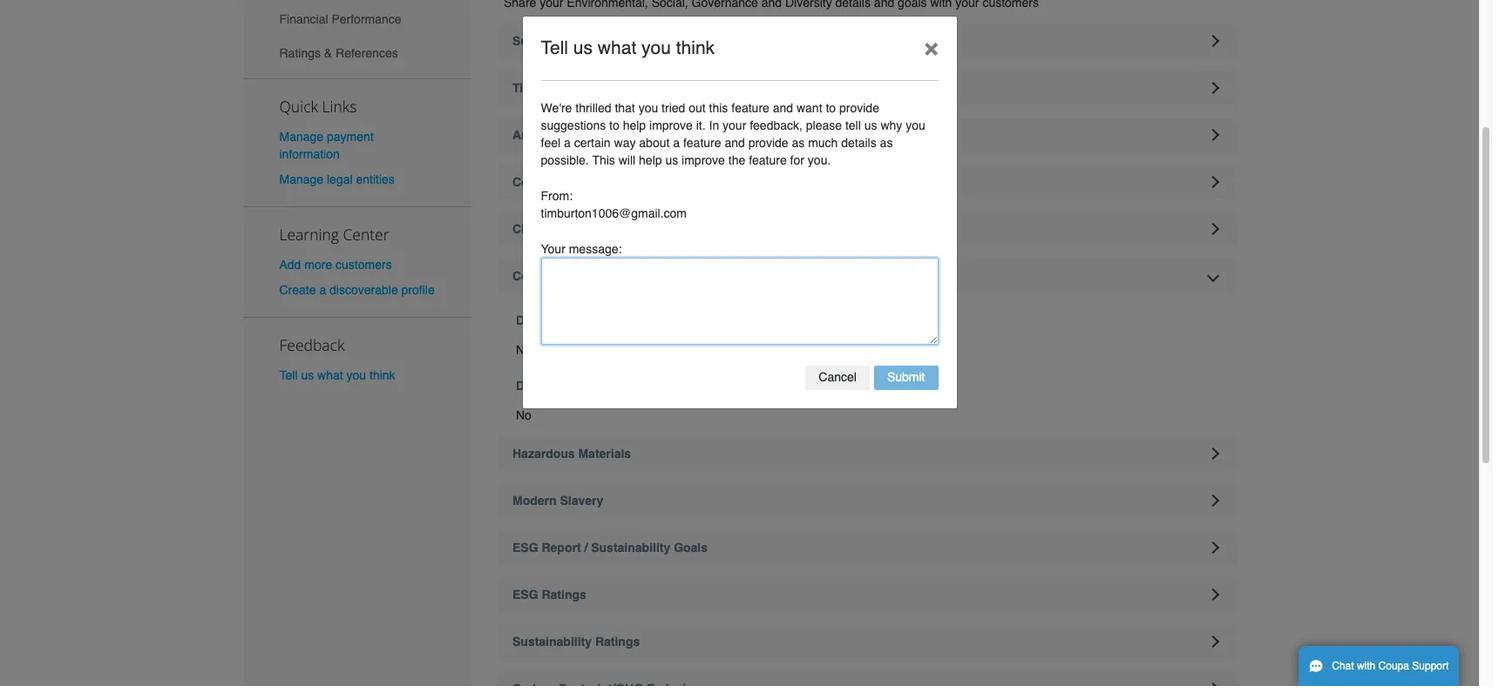 Task type: locate. For each thing, give the bounding box(es) containing it.
1 manage from the top
[[279, 130, 323, 143]]

tell us what you think
[[541, 37, 715, 58], [279, 369, 395, 383]]

tell us what you think button
[[279, 367, 395, 385]]

in left supply
[[692, 314, 703, 328]]

chat with coupa support
[[1332, 661, 1449, 673]]

1 as from the left
[[792, 136, 805, 150]]

have
[[561, 314, 589, 328]]

us
[[573, 37, 593, 58], [864, 119, 877, 132], [665, 153, 678, 167], [301, 369, 314, 383]]

legal
[[327, 173, 353, 186]]

us down about
[[665, 153, 678, 167]]

from: timburton1006@gmail.com
[[541, 189, 687, 221]]

no
[[516, 343, 532, 357], [516, 409, 532, 423]]

improve
[[649, 119, 693, 132], [682, 153, 725, 167]]

think inside button
[[370, 369, 395, 383]]

quick
[[279, 96, 318, 116]]

and up the
[[725, 136, 745, 150]]

much
[[808, 136, 838, 150]]

do left operate
[[516, 379, 532, 393]]

your left supply
[[707, 314, 733, 328]]

you down create a discoverable profile on the top
[[346, 369, 366, 383]]

to
[[826, 101, 836, 115], [609, 119, 620, 132]]

0 vertical spatial minerals
[[639, 314, 689, 328]]

do
[[516, 314, 532, 328], [516, 379, 532, 393]]

2 manage from the top
[[279, 173, 323, 186]]

to up way
[[609, 119, 620, 132]]

4 heading from the top
[[498, 165, 1236, 200]]

0 horizontal spatial provide
[[748, 136, 788, 150]]

1 vertical spatial do
[[516, 379, 532, 393]]

we're
[[541, 101, 572, 115]]

0 vertical spatial manage
[[279, 130, 323, 143]]

as
[[792, 136, 805, 150], [880, 136, 893, 150]]

as left much
[[792, 136, 805, 150]]

1 vertical spatial conflict
[[732, 379, 775, 393]]

7 heading from the top
[[498, 484, 1236, 519]]

your right in
[[723, 119, 746, 132]]

a
[[564, 136, 571, 150], [673, 136, 680, 150], [319, 284, 326, 297]]

the
[[728, 153, 745, 167]]

minerals up regions
[[639, 314, 689, 328]]

1 vertical spatial manage
[[279, 173, 323, 186]]

feature
[[732, 101, 770, 115], [683, 136, 721, 150], [749, 153, 787, 167]]

1 horizontal spatial in
[[692, 314, 703, 328]]

1 vertical spatial what
[[317, 369, 343, 383]]

and
[[773, 101, 793, 115], [725, 136, 745, 150]]

1 vertical spatial in
[[608, 379, 619, 393]]

us inside button
[[301, 369, 314, 383]]

help
[[623, 119, 646, 132], [639, 153, 662, 167]]

0 horizontal spatial as
[[792, 136, 805, 150]]

a right about
[[673, 136, 680, 150]]

provide up tell
[[839, 101, 879, 115]]

what inside × dialog
[[598, 37, 636, 58]]

0 vertical spatial improve
[[649, 119, 693, 132]]

with
[[1357, 661, 1376, 673]]

1 vertical spatial provide
[[748, 136, 788, 150]]

heading
[[498, 24, 1236, 58], [498, 71, 1236, 105], [498, 118, 1236, 153], [498, 165, 1236, 200], [498, 212, 1236, 247], [498, 437, 1236, 472], [498, 484, 1236, 519], [498, 531, 1236, 566], [498, 578, 1236, 613], [498, 625, 1236, 660], [498, 672, 1236, 687]]

tell down feedback
[[279, 369, 298, 383]]

10 heading from the top
[[498, 625, 1236, 660]]

0 vertical spatial in
[[692, 314, 703, 328]]

conflict
[[592, 314, 635, 328], [732, 379, 775, 393]]

timburton1006@gmail.com
[[541, 207, 687, 221]]

1 vertical spatial tell us what you think
[[279, 369, 395, 383]]

minerals left issues?
[[778, 379, 829, 393]]

we're thrilled that you tried out this feature and want to provide suggestions to help improve it. in your feedback, please tell us why you feel a certain way about a feature and provide as much details as possible. this will help us improve the feature for you.
[[541, 101, 925, 167]]

you inside button
[[346, 369, 366, 383]]

0 vertical spatial think
[[676, 37, 715, 58]]

0 vertical spatial no
[[516, 343, 532, 357]]

you right that
[[639, 101, 658, 115]]

in
[[692, 314, 703, 328], [608, 379, 619, 393]]

support
[[1412, 661, 1449, 673]]

manage inside manage payment information
[[279, 130, 323, 143]]

tell us what you think down feedback
[[279, 369, 395, 383]]

entities
[[356, 173, 395, 186]]

think
[[676, 37, 715, 58], [370, 369, 395, 383]]

1 horizontal spatial and
[[773, 101, 793, 115]]

0 horizontal spatial a
[[319, 284, 326, 297]]

minerals
[[639, 314, 689, 328], [778, 379, 829, 393]]

learning center
[[279, 224, 389, 245]]

1 vertical spatial minerals
[[778, 379, 829, 393]]

1 horizontal spatial conflict
[[732, 379, 775, 393]]

chat with coupa support button
[[1299, 647, 1459, 687]]

1 horizontal spatial tell us what you think
[[541, 37, 715, 58]]

0 vertical spatial tell
[[541, 37, 568, 58]]

tell
[[541, 37, 568, 58], [279, 369, 298, 383]]

1 vertical spatial for
[[712, 379, 728, 393]]

what
[[598, 37, 636, 58], [317, 369, 343, 383]]

information
[[279, 147, 340, 161]]

manage
[[279, 130, 323, 143], [279, 173, 323, 186]]

cancel
[[819, 371, 857, 385]]

feedback
[[279, 335, 345, 356]]

issues?
[[832, 379, 877, 393]]

improve down tried
[[649, 119, 693, 132]]

your
[[541, 242, 566, 256]]

1 horizontal spatial as
[[880, 136, 893, 150]]

5 heading from the top
[[498, 212, 1236, 247]]

0 horizontal spatial think
[[370, 369, 395, 383]]

1 horizontal spatial think
[[676, 37, 715, 58]]

manage down information
[[279, 173, 323, 186]]

to up the please
[[826, 101, 836, 115]]

submit
[[887, 371, 925, 385]]

a right the feel
[[564, 136, 571, 150]]

0 horizontal spatial in
[[608, 379, 619, 393]]

1 do from the top
[[516, 314, 532, 328]]

for left the 'you.'
[[790, 153, 804, 167]]

do you have conflict minerals in your supply chain?
[[516, 314, 818, 328]]

conflict minerals heading
[[498, 259, 1236, 294]]

2 do from the top
[[516, 379, 532, 393]]

what up that
[[598, 37, 636, 58]]

your
[[723, 119, 746, 132], [707, 314, 733, 328]]

conflict right have
[[592, 314, 635, 328]]

0 horizontal spatial to
[[609, 119, 620, 132]]

what down feedback
[[317, 369, 343, 383]]

do for do you have conflict minerals in your supply chain?
[[516, 314, 532, 328]]

0 vertical spatial and
[[773, 101, 793, 115]]

cancel button
[[806, 366, 870, 391]]

1 horizontal spatial tell
[[541, 37, 568, 58]]

in right operate
[[608, 379, 619, 393]]

manage for manage payment information
[[279, 130, 323, 143]]

it.
[[696, 119, 706, 132]]

do down the conflict
[[516, 314, 532, 328]]

× dialog
[[522, 15, 957, 410]]

provide down feedback,
[[748, 136, 788, 150]]

for right known
[[712, 379, 728, 393]]

0 horizontal spatial conflict
[[592, 314, 635, 328]]

conflict minerals button
[[498, 259, 1236, 294]]

feature down it.
[[683, 136, 721, 150]]

0 vertical spatial do
[[516, 314, 532, 328]]

us down feedback
[[301, 369, 314, 383]]

improve left the
[[682, 153, 725, 167]]

0 horizontal spatial tell us what you think
[[279, 369, 395, 383]]

about
[[639, 136, 670, 150]]

add more customers
[[279, 258, 392, 272]]

1 vertical spatial feature
[[683, 136, 721, 150]]

0 vertical spatial your
[[723, 119, 746, 132]]

0 horizontal spatial what
[[317, 369, 343, 383]]

payment
[[327, 130, 374, 143]]

1 vertical spatial and
[[725, 136, 745, 150]]

11 heading from the top
[[498, 672, 1236, 687]]

you left operate
[[536, 379, 557, 393]]

conflict minerals
[[513, 269, 611, 283]]

tell us what you think up that
[[541, 37, 715, 58]]

1 horizontal spatial provide
[[839, 101, 879, 115]]

feature right the
[[749, 153, 787, 167]]

manage legal entities
[[279, 173, 395, 186]]

tell up we're
[[541, 37, 568, 58]]

manage up information
[[279, 130, 323, 143]]

possible.
[[541, 153, 589, 167]]

conflict right known
[[732, 379, 775, 393]]

financial performance link
[[243, 3, 472, 36]]

financial
[[279, 12, 328, 26]]

0 vertical spatial tell us what you think
[[541, 37, 715, 58]]

you right why
[[906, 119, 925, 132]]

1 vertical spatial tell
[[279, 369, 298, 383]]

and up feedback,
[[773, 101, 793, 115]]

1 vertical spatial think
[[370, 369, 395, 383]]

1 horizontal spatial for
[[790, 153, 804, 167]]

0 vertical spatial to
[[826, 101, 836, 115]]

that
[[615, 101, 635, 115]]

add
[[279, 258, 301, 272]]

tell
[[845, 119, 861, 132]]

0 vertical spatial what
[[598, 37, 636, 58]]

1 horizontal spatial what
[[598, 37, 636, 58]]

provide
[[839, 101, 879, 115], [748, 136, 788, 150]]

feature up feedback,
[[732, 101, 770, 115]]

a right create
[[319, 284, 326, 297]]

0 horizontal spatial tell
[[279, 369, 298, 383]]

financial performance
[[279, 12, 401, 26]]

1 vertical spatial no
[[516, 409, 532, 423]]

as down why
[[880, 136, 893, 150]]

help down about
[[639, 153, 662, 167]]

0 vertical spatial for
[[790, 153, 804, 167]]

help down that
[[623, 119, 646, 132]]



Task type: vqa. For each thing, say whether or not it's contained in the screenshot.
the Do you operate in regions known for conflict minerals issues?
yes



Task type: describe. For each thing, give the bounding box(es) containing it.
2 vertical spatial feature
[[749, 153, 787, 167]]

1 vertical spatial your
[[707, 314, 733, 328]]

2 no from the top
[[516, 409, 532, 423]]

0 vertical spatial conflict
[[592, 314, 635, 328]]

1 no from the top
[[516, 343, 532, 357]]

1 vertical spatial to
[[609, 119, 620, 132]]

8 heading from the top
[[498, 531, 1236, 566]]

× button
[[906, 16, 957, 77]]

regions
[[622, 379, 667, 393]]

do you operate in regions known for conflict minerals issues?
[[516, 379, 877, 393]]

from:
[[541, 189, 573, 203]]

supply
[[736, 314, 776, 328]]

operate
[[561, 379, 605, 393]]

out
[[689, 101, 706, 115]]

more
[[304, 258, 332, 272]]

1 horizontal spatial a
[[564, 136, 571, 150]]

details
[[841, 136, 877, 150]]

feedback,
[[750, 119, 803, 132]]

in
[[709, 119, 719, 132]]

quick links
[[279, 96, 357, 116]]

center
[[343, 224, 389, 245]]

add more customers link
[[279, 258, 392, 272]]

minerals
[[561, 269, 611, 283]]

suggestions
[[541, 119, 606, 132]]

ratings & references link
[[243, 36, 472, 70]]

tell inside × dialog
[[541, 37, 568, 58]]

3 heading from the top
[[498, 118, 1236, 153]]

do for do you operate in regions known for conflict minerals issues?
[[516, 379, 532, 393]]

your message:
[[541, 242, 622, 256]]

manage payment information link
[[279, 130, 374, 161]]

1 horizontal spatial to
[[826, 101, 836, 115]]

tell us what you think inside × dialog
[[541, 37, 715, 58]]

submit button
[[874, 366, 938, 391]]

0 vertical spatial provide
[[839, 101, 879, 115]]

tell inside button
[[279, 369, 298, 383]]

performance
[[332, 12, 401, 26]]

us up thrilled
[[573, 37, 593, 58]]

manage for manage legal entities
[[279, 173, 323, 186]]

way
[[614, 136, 636, 150]]

ratings & references
[[279, 46, 398, 60]]

create a discoverable profile
[[279, 284, 435, 297]]

you left have
[[536, 314, 557, 328]]

coupa
[[1379, 661, 1409, 673]]

2 heading from the top
[[498, 71, 1236, 105]]

want
[[797, 101, 822, 115]]

chat
[[1332, 661, 1354, 673]]

Your message: text field
[[541, 258, 938, 345]]

6 heading from the top
[[498, 437, 1236, 472]]

certain
[[574, 136, 611, 150]]

&
[[324, 46, 332, 60]]

this
[[709, 101, 728, 115]]

ratings
[[279, 46, 321, 60]]

2 as from the left
[[880, 136, 893, 150]]

2 horizontal spatial a
[[673, 136, 680, 150]]

what inside button
[[317, 369, 343, 383]]

0 horizontal spatial for
[[712, 379, 728, 393]]

you.
[[808, 153, 831, 167]]

you up tried
[[642, 37, 671, 58]]

for inside we're thrilled that you tried out this feature and want to provide suggestions to help improve it. in your feedback, please tell us why you feel a certain way about a feature and provide as much details as possible. this will help us improve the feature for you.
[[790, 153, 804, 167]]

1 heading from the top
[[498, 24, 1236, 58]]

feel
[[541, 136, 561, 150]]

chain?
[[779, 314, 818, 328]]

think inside × dialog
[[676, 37, 715, 58]]

known
[[670, 379, 709, 393]]

customers
[[336, 258, 392, 272]]

1 vertical spatial help
[[639, 153, 662, 167]]

thrilled
[[575, 101, 611, 115]]

profile
[[401, 284, 435, 297]]

0 vertical spatial feature
[[732, 101, 770, 115]]

learning
[[279, 224, 339, 245]]

×
[[924, 33, 938, 61]]

discoverable
[[330, 284, 398, 297]]

conflict
[[513, 269, 558, 283]]

1 horizontal spatial minerals
[[778, 379, 829, 393]]

this
[[592, 153, 615, 167]]

please
[[806, 119, 842, 132]]

create a discoverable profile link
[[279, 284, 435, 297]]

manage payment information
[[279, 130, 374, 161]]

us right tell
[[864, 119, 877, 132]]

0 horizontal spatial minerals
[[639, 314, 689, 328]]

0 horizontal spatial and
[[725, 136, 745, 150]]

will
[[619, 153, 636, 167]]

9 heading from the top
[[498, 578, 1236, 613]]

1 vertical spatial improve
[[682, 153, 725, 167]]

references
[[336, 46, 398, 60]]

your inside we're thrilled that you tried out this feature and want to provide suggestions to help improve it. in your feedback, please tell us why you feel a certain way about a feature and provide as much details as possible. this will help us improve the feature for you.
[[723, 119, 746, 132]]

why
[[881, 119, 902, 132]]

manage legal entities link
[[279, 173, 395, 186]]

0 vertical spatial help
[[623, 119, 646, 132]]

message:
[[569, 242, 622, 256]]

tried
[[662, 101, 685, 115]]

links
[[322, 96, 357, 116]]

create
[[279, 284, 316, 297]]



